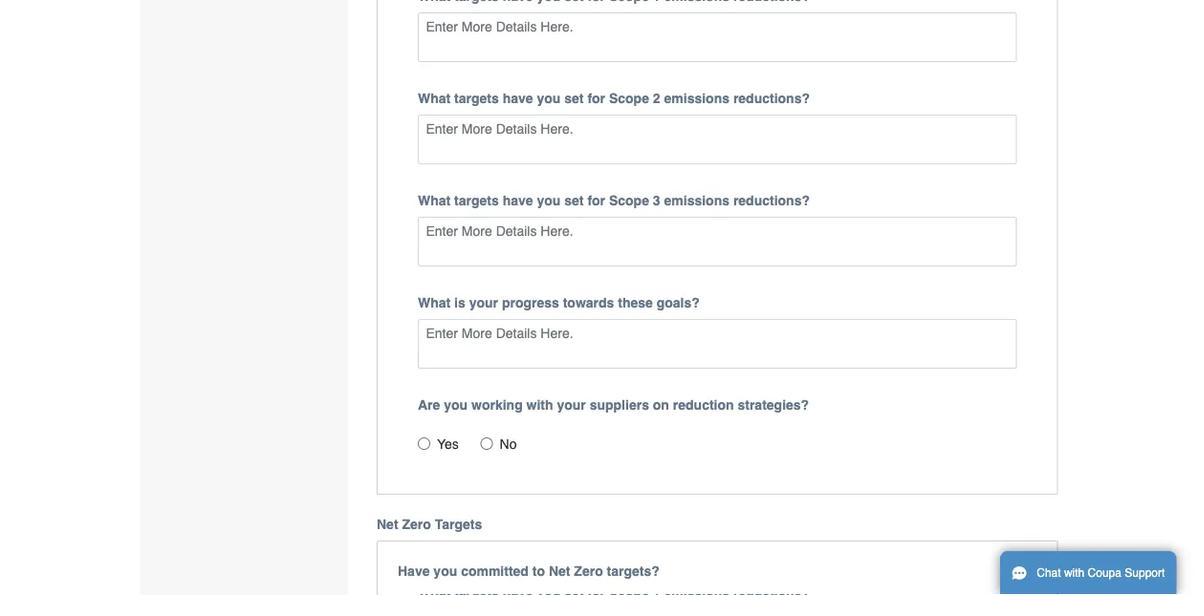 Task type: describe. For each thing, give the bounding box(es) containing it.
for for 2
[[588, 91, 605, 106]]

on
[[653, 398, 669, 413]]

net zero targets
[[377, 517, 482, 532]]

is
[[454, 295, 466, 311]]

What targets have you set for Scope 1 emissions reductions? text field
[[418, 12, 1017, 62]]

have for what targets have you set for scope 2 emissions reductions?
[[503, 91, 533, 106]]

goals?
[[657, 295, 700, 311]]

have for what targets have you set for scope 3 emissions reductions?
[[503, 193, 533, 208]]

1 vertical spatial zero
[[574, 564, 603, 579]]

1 vertical spatial net
[[549, 564, 570, 579]]

chat
[[1037, 567, 1061, 581]]

support
[[1125, 567, 1165, 581]]

0 vertical spatial zero
[[402, 517, 431, 532]]

what for what targets have you set for scope 2 emissions reductions?
[[418, 91, 451, 106]]

chat with coupa support
[[1037, 567, 1165, 581]]

emissions for 2
[[664, 91, 730, 106]]

1 vertical spatial your
[[557, 398, 586, 413]]

reduction
[[673, 398, 734, 413]]

emissions for 3
[[664, 193, 730, 208]]

What targets have you set for Scope 2 emissions reductions? text field
[[418, 115, 1017, 164]]

yes
[[437, 437, 459, 452]]

What targets have you set for Scope 3 emissions reductions? text field
[[418, 217, 1017, 267]]

what is your progress towards these goals?
[[418, 295, 700, 311]]

working
[[472, 398, 523, 413]]

chat with coupa support button
[[1000, 552, 1177, 596]]

what for what is your progress towards these goals?
[[418, 295, 451, 311]]



Task type: vqa. For each thing, say whether or not it's contained in the screenshot.
bottom your
yes



Task type: locate. For each thing, give the bounding box(es) containing it.
targets?
[[607, 564, 660, 579]]

0 vertical spatial for
[[588, 91, 605, 106]]

emissions right 2
[[664, 91, 730, 106]]

have
[[503, 91, 533, 106], [503, 193, 533, 208]]

your left the suppliers
[[557, 398, 586, 413]]

net right the to
[[549, 564, 570, 579]]

1 vertical spatial scope
[[609, 193, 649, 208]]

coupa
[[1088, 567, 1122, 581]]

None radio
[[418, 438, 430, 450]]

net up the have
[[377, 517, 398, 532]]

1 vertical spatial set
[[565, 193, 584, 208]]

with
[[527, 398, 553, 413], [1064, 567, 1085, 581]]

have
[[398, 564, 430, 579]]

you
[[537, 91, 561, 106], [537, 193, 561, 208], [444, 398, 468, 413], [434, 564, 457, 579]]

set
[[565, 91, 584, 106], [565, 193, 584, 208]]

0 vertical spatial net
[[377, 517, 398, 532]]

3 what from the top
[[418, 295, 451, 311]]

what targets have you set for scope 3 emissions reductions?
[[418, 193, 810, 208]]

None radio
[[481, 438, 493, 450]]

reductions?
[[733, 91, 810, 106], [733, 193, 810, 208]]

1 horizontal spatial zero
[[574, 564, 603, 579]]

1 what from the top
[[418, 91, 451, 106]]

set left 2
[[565, 91, 584, 106]]

zero left targets?
[[574, 564, 603, 579]]

2 have from the top
[[503, 193, 533, 208]]

what for what targets have you set for scope 3 emissions reductions?
[[418, 193, 451, 208]]

reductions? for what targets have you set for scope 2 emissions reductions?
[[733, 91, 810, 106]]

reductions? up what targets have you set for scope 2 emissions reductions? text box
[[733, 91, 810, 106]]

for
[[588, 91, 605, 106], [588, 193, 605, 208]]

with right chat
[[1064, 567, 1085, 581]]

with inside button
[[1064, 567, 1085, 581]]

1 horizontal spatial net
[[549, 564, 570, 579]]

2
[[653, 91, 660, 106]]

committed
[[461, 564, 529, 579]]

2 what from the top
[[418, 193, 451, 208]]

for for 3
[[588, 193, 605, 208]]

scope for 2
[[609, 91, 649, 106]]

2 scope from the top
[[609, 193, 649, 208]]

zero
[[402, 517, 431, 532], [574, 564, 603, 579]]

reductions? up what targets have you set for scope 3 emissions reductions? text box
[[733, 193, 810, 208]]

1 have from the top
[[503, 91, 533, 106]]

what targets have you set for scope 2 emissions reductions?
[[418, 91, 810, 106]]

scope left 2
[[609, 91, 649, 106]]

1 scope from the top
[[609, 91, 649, 106]]

reductions? for what targets have you set for scope 3 emissions reductions?
[[733, 193, 810, 208]]

towards
[[563, 295, 614, 311]]

set for 2
[[565, 91, 584, 106]]

emissions right 3
[[664, 193, 730, 208]]

targets for what targets have you set for scope 2 emissions reductions?
[[454, 91, 499, 106]]

0 vertical spatial set
[[565, 91, 584, 106]]

1 vertical spatial for
[[588, 193, 605, 208]]

What is your progress towards these goals? text field
[[418, 319, 1017, 369]]

no
[[500, 437, 517, 452]]

2 targets from the top
[[454, 193, 499, 208]]

3
[[653, 193, 660, 208]]

1 vertical spatial targets
[[454, 193, 499, 208]]

suppliers
[[590, 398, 649, 413]]

2 reductions? from the top
[[733, 193, 810, 208]]

0 vertical spatial reductions?
[[733, 91, 810, 106]]

0 vertical spatial scope
[[609, 91, 649, 106]]

these
[[618, 295, 653, 311]]

0 horizontal spatial zero
[[402, 517, 431, 532]]

1 horizontal spatial with
[[1064, 567, 1085, 581]]

2 emissions from the top
[[664, 193, 730, 208]]

0 vertical spatial have
[[503, 91, 533, 106]]

2 set from the top
[[565, 193, 584, 208]]

are
[[418, 398, 440, 413]]

1 vertical spatial what
[[418, 193, 451, 208]]

1 targets from the top
[[454, 91, 499, 106]]

0 horizontal spatial your
[[469, 295, 498, 311]]

1 horizontal spatial your
[[557, 398, 586, 413]]

0 vertical spatial your
[[469, 295, 498, 311]]

1 vertical spatial with
[[1064, 567, 1085, 581]]

1 emissions from the top
[[664, 91, 730, 106]]

what
[[418, 91, 451, 106], [418, 193, 451, 208], [418, 295, 451, 311]]

for left 3
[[588, 193, 605, 208]]

are you working with your suppliers on reduction strategies?
[[418, 398, 809, 413]]

2 vertical spatial what
[[418, 295, 451, 311]]

scope for 3
[[609, 193, 649, 208]]

1 vertical spatial emissions
[[664, 193, 730, 208]]

2 for from the top
[[588, 193, 605, 208]]

targets for what targets have you set for scope 3 emissions reductions?
[[454, 193, 499, 208]]

strategies?
[[738, 398, 809, 413]]

net
[[377, 517, 398, 532], [549, 564, 570, 579]]

set left 3
[[565, 193, 584, 208]]

your right is
[[469, 295, 498, 311]]

with right "working"
[[527, 398, 553, 413]]

0 vertical spatial targets
[[454, 91, 499, 106]]

to
[[533, 564, 545, 579]]

1 for from the top
[[588, 91, 605, 106]]

0 horizontal spatial net
[[377, 517, 398, 532]]

0 vertical spatial what
[[418, 91, 451, 106]]

0 horizontal spatial with
[[527, 398, 553, 413]]

zero left targets
[[402, 517, 431, 532]]

1 vertical spatial reductions?
[[733, 193, 810, 208]]

0 vertical spatial emissions
[[664, 91, 730, 106]]

targets
[[435, 517, 482, 532]]

1 reductions? from the top
[[733, 91, 810, 106]]

set for 3
[[565, 193, 584, 208]]

your
[[469, 295, 498, 311], [557, 398, 586, 413]]

scope
[[609, 91, 649, 106], [609, 193, 649, 208]]

1 set from the top
[[565, 91, 584, 106]]

0 vertical spatial with
[[527, 398, 553, 413]]

scope left 3
[[609, 193, 649, 208]]

for left 2
[[588, 91, 605, 106]]

have you committed to net zero targets?
[[398, 564, 660, 579]]

emissions
[[664, 91, 730, 106], [664, 193, 730, 208]]

progress
[[502, 295, 559, 311]]

1 vertical spatial have
[[503, 193, 533, 208]]

targets
[[454, 91, 499, 106], [454, 193, 499, 208]]



